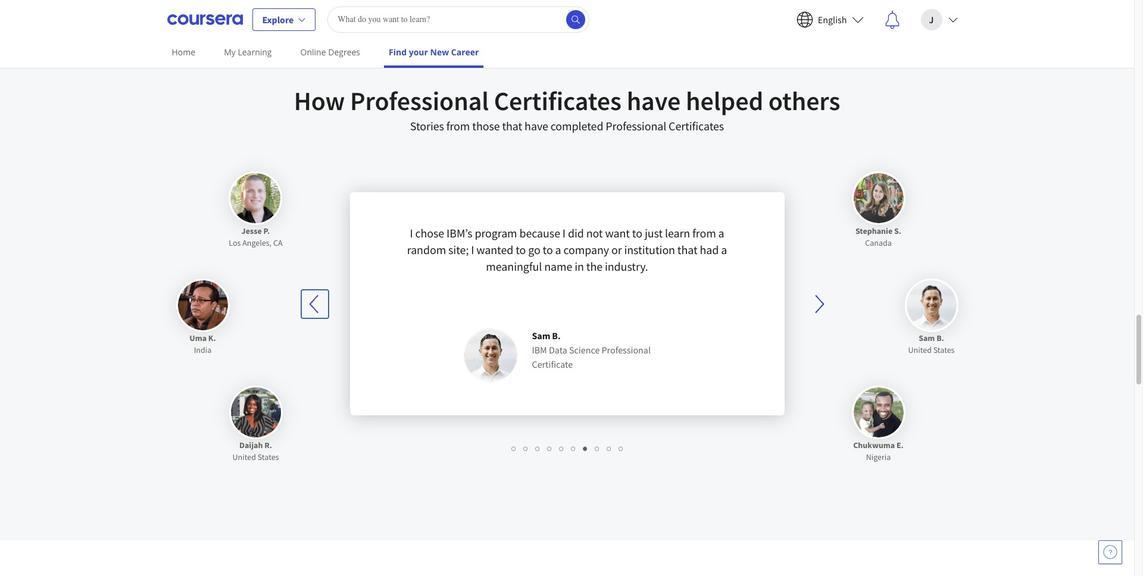 Task type: locate. For each thing, give the bounding box(es) containing it.
explore button
[[252, 8, 316, 31]]

1 horizontal spatial i
[[471, 243, 474, 257]]

how
[[294, 85, 345, 117]]

0 horizontal spatial from
[[446, 119, 470, 134]]

find your new career link
[[384, 39, 484, 68]]

b. inside sam b. united states
[[937, 333, 944, 344]]

because
[[520, 226, 560, 241]]

chukwuma
[[853, 440, 895, 451]]

1 horizontal spatial sam
[[919, 333, 935, 344]]

0 horizontal spatial b.
[[552, 330, 561, 342]]

1 horizontal spatial b.
[[937, 333, 944, 344]]

program
[[475, 226, 517, 241]]

to right go
[[543, 243, 553, 257]]

professional right completed at the top of the page
[[606, 119, 666, 134]]

1 vertical spatial that
[[678, 243, 698, 257]]

None search field
[[328, 6, 590, 32]]

career
[[451, 46, 479, 58]]

company
[[564, 243, 609, 257]]

not
[[586, 226, 603, 241]]

states for daijah r.
[[258, 452, 279, 463]]

sam b. ibm data science professional certificate
[[532, 330, 651, 371]]

united inside sam b. united states
[[908, 345, 932, 356]]

from inside i chose ibm's program because i did not want to just learn from a random site; i wanted to go to a company or institution that had a meaningful name in the industry.
[[693, 226, 716, 241]]

my learning
[[224, 46, 272, 58]]

j button
[[911, 0, 967, 38]]

to left go
[[516, 243, 526, 257]]

states inside sam b. united states
[[933, 345, 955, 356]]

1 horizontal spatial states
[[933, 345, 955, 356]]

name
[[544, 259, 572, 274]]

1 horizontal spatial united
[[908, 345, 932, 356]]

0 horizontal spatial united
[[233, 452, 256, 463]]

that down the learn
[[678, 243, 698, 257]]

0 horizontal spatial sam
[[532, 330, 550, 342]]

s.
[[894, 226, 901, 237]]

the
[[586, 259, 603, 274]]

1 horizontal spatial to
[[543, 243, 553, 257]]

certificates down helped
[[669, 119, 724, 134]]

go to previous slide image
[[301, 290, 328, 318], [309, 295, 318, 313]]

1 horizontal spatial have
[[627, 85, 681, 117]]

a
[[718, 226, 724, 241], [555, 243, 561, 257], [721, 243, 727, 257]]

certificates up completed at the top of the page
[[494, 85, 622, 117]]

0 vertical spatial states
[[933, 345, 955, 356]]

professional right science
[[602, 344, 651, 356]]

b. for data
[[552, 330, 561, 342]]

that inside i chose ibm's program because i did not want to just learn from a random site; i wanted to go to a company or institution that had a meaningful name in the industry.
[[678, 243, 698, 257]]

new
[[430, 46, 449, 58]]

that right those
[[502, 119, 522, 134]]

find your new career
[[389, 46, 479, 58]]

helped
[[686, 85, 763, 117]]

1 vertical spatial united
[[233, 452, 256, 463]]

that
[[502, 119, 522, 134], [678, 243, 698, 257]]

states
[[933, 345, 955, 356], [258, 452, 279, 463]]

certificate
[[532, 359, 573, 371]]

1 horizontal spatial that
[[678, 243, 698, 257]]

r.
[[264, 440, 272, 451]]

to
[[632, 226, 642, 241], [516, 243, 526, 257], [543, 243, 553, 257]]

0 horizontal spatial have
[[525, 119, 548, 134]]

b.
[[552, 330, 561, 342], [937, 333, 944, 344]]

e.
[[897, 440, 904, 451]]

chukwuma e. nigeria
[[853, 440, 904, 463]]

0 vertical spatial have
[[627, 85, 681, 117]]

from up had
[[693, 226, 716, 241]]

go to next slide image
[[806, 290, 833, 318]]

What do you want to learn? text field
[[328, 6, 590, 32]]

home link
[[167, 39, 200, 65]]

online degrees
[[300, 46, 360, 58]]

daijah
[[239, 440, 263, 451]]

united inside daijah r. united states
[[233, 452, 256, 463]]

united for daijah
[[233, 452, 256, 463]]

ca
[[273, 238, 283, 248]]

english button
[[787, 0, 873, 38]]

uma
[[190, 333, 207, 344]]

others
[[769, 85, 840, 117]]

data
[[549, 344, 567, 356]]

have
[[627, 85, 681, 117], [525, 119, 548, 134]]

united for sam
[[908, 345, 932, 356]]

b. for states
[[937, 333, 944, 344]]

sam inside sam b. united states
[[919, 333, 935, 344]]

0 horizontal spatial that
[[502, 119, 522, 134]]

professional inside sam b. ibm data science professional certificate
[[602, 344, 651, 356]]

science
[[569, 344, 600, 356]]

that inside how professional certificates have helped others stories from those that have completed professional certificates
[[502, 119, 522, 134]]

0 vertical spatial certificates
[[494, 85, 622, 117]]

industry.
[[605, 259, 648, 274]]

angeles,
[[242, 238, 272, 248]]

p.
[[263, 226, 270, 237]]

from left those
[[446, 119, 470, 134]]

sam b. united states
[[908, 333, 955, 356]]

j
[[929, 13, 934, 25]]

india
[[194, 345, 212, 356]]

learn
[[665, 226, 690, 241]]

sam inside sam b. ibm data science professional certificate
[[532, 330, 550, 342]]

1 vertical spatial certificates
[[669, 119, 724, 134]]

0 vertical spatial from
[[446, 119, 470, 134]]

online
[[300, 46, 326, 58]]

find
[[389, 46, 407, 58]]

go
[[528, 243, 540, 257]]

daijah r. united states
[[233, 440, 279, 463]]

professional up stories
[[350, 85, 489, 117]]

i
[[410, 226, 413, 241], [563, 226, 566, 241], [471, 243, 474, 257]]

from
[[446, 119, 470, 134], [693, 226, 716, 241]]

sam
[[532, 330, 550, 342], [919, 333, 935, 344]]

0 vertical spatial professional
[[350, 85, 489, 117]]

1 horizontal spatial from
[[693, 226, 716, 241]]

united
[[908, 345, 932, 356], [233, 452, 256, 463]]

help center image
[[1103, 545, 1118, 560]]

b. inside sam b. ibm data science professional certificate
[[552, 330, 561, 342]]

i right site;
[[471, 243, 474, 257]]

1 vertical spatial from
[[693, 226, 716, 241]]

certificates
[[494, 85, 622, 117], [669, 119, 724, 134]]

2 vertical spatial professional
[[602, 344, 651, 356]]

i left 'chose'
[[410, 226, 413, 241]]

to left just on the top
[[632, 226, 642, 241]]

professional
[[350, 85, 489, 117], [606, 119, 666, 134], [602, 344, 651, 356]]

ibm's
[[447, 226, 472, 241]]

states for sam b.
[[933, 345, 955, 356]]

1 horizontal spatial certificates
[[669, 119, 724, 134]]

0 vertical spatial united
[[908, 345, 932, 356]]

i left did
[[563, 226, 566, 241]]

1 vertical spatial states
[[258, 452, 279, 463]]

0 horizontal spatial states
[[258, 452, 279, 463]]

states inside daijah r. united states
[[258, 452, 279, 463]]

had
[[700, 243, 719, 257]]

0 vertical spatial that
[[502, 119, 522, 134]]

how professional certificates have helped others stories from those that have completed professional certificates
[[294, 85, 840, 134]]

did
[[568, 226, 584, 241]]

wanted
[[476, 243, 513, 257]]

a up name
[[555, 243, 561, 257]]



Task type: describe. For each thing, give the bounding box(es) containing it.
my
[[224, 46, 236, 58]]

stephanie s. canada
[[856, 226, 901, 248]]

a right had
[[721, 243, 727, 257]]

canada
[[865, 238, 892, 248]]

a up had
[[718, 226, 724, 241]]

those
[[472, 119, 500, 134]]

i chose ibm's program because i did not want to just learn from a random site; i wanted to go to a company or institution that had a meaningful name in the industry.
[[407, 226, 727, 274]]

2 horizontal spatial i
[[563, 226, 566, 241]]

english
[[818, 13, 847, 25]]

sam for united
[[919, 333, 935, 344]]

coursera image
[[167, 10, 243, 29]]

sam for ibm
[[532, 330, 550, 342]]

your
[[409, 46, 428, 58]]

slides element
[[329, 443, 805, 454]]

uma k. india
[[190, 333, 216, 356]]

ibm
[[532, 344, 547, 356]]

jesse p. los angeles, ca
[[229, 226, 283, 248]]

stephanie
[[856, 226, 893, 237]]

home
[[172, 46, 195, 58]]

sam b. image
[[464, 329, 517, 382]]

my learning link
[[219, 39, 277, 65]]

stories
[[410, 119, 444, 134]]

jesse
[[242, 226, 262, 237]]

nigeria
[[866, 452, 891, 463]]

site;
[[448, 243, 469, 257]]

completed
[[551, 119, 603, 134]]

degrees
[[328, 46, 360, 58]]

meaningful
[[486, 259, 542, 274]]

2 horizontal spatial to
[[632, 226, 642, 241]]

just
[[645, 226, 663, 241]]

0 horizontal spatial certificates
[[494, 85, 622, 117]]

institution
[[624, 243, 675, 257]]

from inside how professional certificates have helped others stories from those that have completed professional certificates
[[446, 119, 470, 134]]

explore
[[262, 13, 294, 25]]

k.
[[208, 333, 216, 344]]

0 horizontal spatial to
[[516, 243, 526, 257]]

want
[[605, 226, 630, 241]]

0 horizontal spatial i
[[410, 226, 413, 241]]

in
[[575, 259, 584, 274]]

chose
[[415, 226, 444, 241]]

random
[[407, 243, 446, 257]]

los
[[229, 238, 241, 248]]

or
[[611, 243, 622, 257]]

learning
[[238, 46, 272, 58]]

1 vertical spatial have
[[525, 119, 548, 134]]

online degrees link
[[296, 39, 365, 65]]

1 vertical spatial professional
[[606, 119, 666, 134]]



Task type: vqa. For each thing, say whether or not it's contained in the screenshot.
Coursera image
yes



